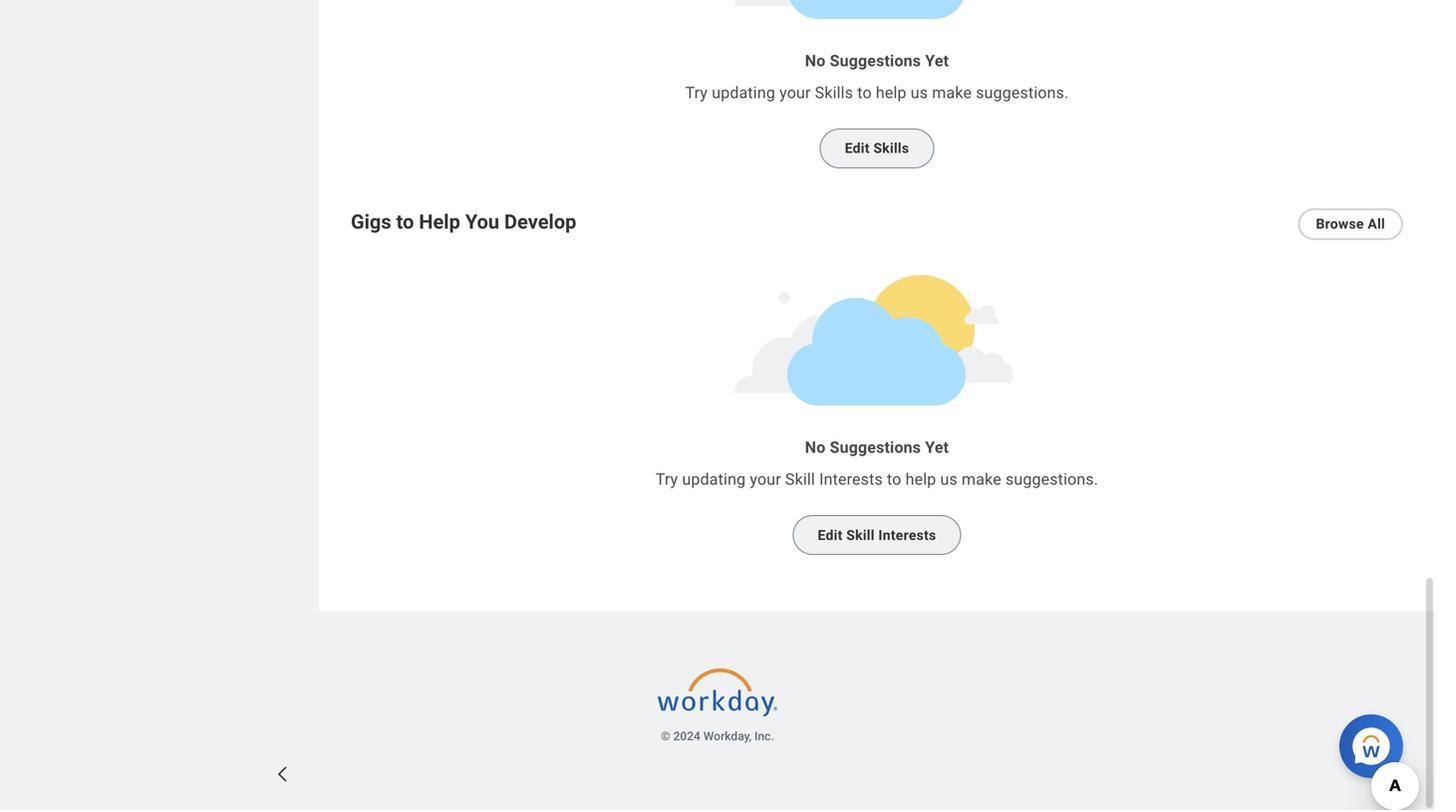 Task type: locate. For each thing, give the bounding box(es) containing it.
0 vertical spatial skill
[[786, 470, 816, 489]]

skills up "edit skills"
[[815, 83, 854, 102]]

1 horizontal spatial to
[[858, 83, 872, 102]]

0 horizontal spatial edit
[[818, 527, 843, 544]]

inc.
[[755, 730, 774, 744]]

0 vertical spatial skills
[[815, 83, 854, 102]]

1 suggestions from the top
[[830, 51, 921, 70]]

0 horizontal spatial to
[[396, 210, 414, 234]]

0 vertical spatial your
[[780, 83, 811, 102]]

1 vertical spatial no suggestions yet
[[805, 438, 949, 457]]

1 horizontal spatial skills
[[874, 140, 910, 157]]

1 vertical spatial us
[[941, 470, 958, 489]]

edit down try updating your skill interests to help us make suggestions.
[[818, 527, 843, 544]]

us up edit skills button
[[911, 83, 928, 102]]

try
[[686, 83, 708, 102], [656, 470, 678, 489]]

0 vertical spatial to
[[858, 83, 872, 102]]

no suggestions yet for to
[[805, 51, 949, 70]]

1 vertical spatial skill
[[847, 527, 875, 544]]

1 vertical spatial your
[[750, 470, 781, 489]]

0 vertical spatial yet
[[926, 51, 949, 70]]

1 vertical spatial interests
[[879, 527, 937, 544]]

no for skills
[[805, 51, 826, 70]]

gigs
[[351, 210, 391, 234]]

interests
[[820, 470, 883, 489], [879, 527, 937, 544]]

suggestions up try updating your skills to help us make suggestions.
[[830, 51, 921, 70]]

1 vertical spatial suggestions
[[830, 438, 921, 457]]

2 no suggestions yet from the top
[[805, 438, 949, 457]]

2 vertical spatial to
[[887, 470, 902, 489]]

browse all
[[1317, 216, 1386, 233]]

edit skills button
[[820, 129, 935, 168]]

no up try updating your skills to help us make suggestions.
[[805, 51, 826, 70]]

skill up edit skill interests button
[[786, 470, 816, 489]]

try updating your skills to help us make suggestions.
[[686, 83, 1069, 102]]

to
[[858, 83, 872, 102], [396, 210, 414, 234], [887, 470, 902, 489]]

2024
[[674, 730, 701, 744]]

suggestions.
[[976, 83, 1069, 102], [1006, 470, 1099, 489]]

suggestions up try updating your skill interests to help us make suggestions.
[[830, 438, 921, 457]]

skills down try updating your skills to help us make suggestions.
[[874, 140, 910, 157]]

0 vertical spatial updating
[[712, 83, 776, 102]]

make
[[933, 83, 972, 102], [962, 470, 1002, 489]]

1 horizontal spatial skill
[[847, 527, 875, 544]]

browse all link
[[1299, 208, 1404, 240]]

interests up edit skill interests button
[[820, 470, 883, 489]]

1 vertical spatial to
[[396, 210, 414, 234]]

1 horizontal spatial edit
[[845, 140, 870, 157]]

0 horizontal spatial try
[[656, 470, 678, 489]]

1 horizontal spatial try
[[686, 83, 708, 102]]

edit skills
[[845, 140, 910, 157]]

© 2024 workday, inc.
[[661, 730, 774, 744]]

try for try updating your skills to help us make suggestions.
[[686, 83, 708, 102]]

suggestions for interests
[[830, 438, 921, 457]]

to up "edit skills"
[[858, 83, 872, 102]]

help
[[876, 83, 907, 102], [906, 470, 937, 489]]

updating
[[712, 83, 776, 102], [682, 470, 746, 489]]

0 vertical spatial suggestions.
[[976, 83, 1069, 102]]

1 vertical spatial no
[[805, 438, 826, 457]]

1 no suggestions yet from the top
[[805, 51, 949, 70]]

suggestions
[[830, 51, 921, 70], [830, 438, 921, 457]]

help up edit skill interests button
[[906, 470, 937, 489]]

to right gigs
[[396, 210, 414, 234]]

edit inside button
[[845, 140, 870, 157]]

0 vertical spatial no suggestions yet
[[805, 51, 949, 70]]

your
[[780, 83, 811, 102], [750, 470, 781, 489]]

no suggestions yet up try updating your skill interests to help us make suggestions.
[[805, 438, 949, 457]]

0 vertical spatial no
[[805, 51, 826, 70]]

0 vertical spatial edit
[[845, 140, 870, 157]]

1 vertical spatial yet
[[926, 438, 949, 457]]

yet
[[926, 51, 949, 70], [926, 438, 949, 457]]

skill inside button
[[847, 527, 875, 544]]

help up "edit skills"
[[876, 83, 907, 102]]

all
[[1368, 216, 1386, 233]]

1 vertical spatial skills
[[874, 140, 910, 157]]

skills
[[815, 83, 854, 102], [874, 140, 910, 157]]

no suggestions yet
[[805, 51, 949, 70], [805, 438, 949, 457]]

gigs to help you develop
[[351, 210, 577, 234]]

edit down try updating your skills to help us make suggestions.
[[845, 140, 870, 157]]

2 yet from the top
[[926, 438, 949, 457]]

no
[[805, 51, 826, 70], [805, 438, 826, 457]]

2 no from the top
[[805, 438, 826, 457]]

us up edit skill interests button
[[941, 470, 958, 489]]

0 vertical spatial try
[[686, 83, 708, 102]]

0 vertical spatial help
[[876, 83, 907, 102]]

no for skill
[[805, 438, 826, 457]]

try for try updating your skill interests to help us make suggestions.
[[656, 470, 678, 489]]

1 horizontal spatial us
[[941, 470, 958, 489]]

1 no from the top
[[805, 51, 826, 70]]

1 yet from the top
[[926, 51, 949, 70]]

1 vertical spatial updating
[[682, 470, 746, 489]]

suggestions for to
[[830, 51, 921, 70]]

us
[[911, 83, 928, 102], [941, 470, 958, 489]]

interests down try updating your skill interests to help us make suggestions.
[[879, 527, 937, 544]]

edit inside button
[[818, 527, 843, 544]]

skill down try updating your skill interests to help us make suggestions.
[[847, 527, 875, 544]]

yet up try updating your skills to help us make suggestions.
[[926, 51, 949, 70]]

develop
[[505, 210, 577, 234]]

yet up try updating your skill interests to help us make suggestions.
[[926, 438, 949, 457]]

2 suggestions from the top
[[830, 438, 921, 457]]

1 vertical spatial try
[[656, 470, 678, 489]]

0 horizontal spatial us
[[911, 83, 928, 102]]

interests inside button
[[879, 527, 937, 544]]

edit skill interests button
[[793, 516, 962, 555]]

1 vertical spatial edit
[[818, 527, 843, 544]]

1 vertical spatial suggestions.
[[1006, 470, 1099, 489]]

no suggestions yet up try updating your skills to help us make suggestions.
[[805, 51, 949, 70]]

you
[[465, 210, 500, 234]]

chevron left image
[[273, 765, 293, 785]]

edit
[[845, 140, 870, 157], [818, 527, 843, 544]]

no up try updating your skill interests to help us make suggestions.
[[805, 438, 826, 457]]

skill
[[786, 470, 816, 489], [847, 527, 875, 544]]

to up edit skill interests button
[[887, 470, 902, 489]]

edit for interests
[[818, 527, 843, 544]]

0 vertical spatial suggestions
[[830, 51, 921, 70]]

0 vertical spatial make
[[933, 83, 972, 102]]



Task type: describe. For each thing, give the bounding box(es) containing it.
updating for try updating your skill interests to help us make suggestions.
[[682, 470, 746, 489]]

yet for make
[[926, 51, 949, 70]]

try updating your skill interests to help us make suggestions.
[[656, 470, 1099, 489]]

your for skill
[[750, 470, 781, 489]]

workday,
[[704, 730, 752, 744]]

yet for us
[[926, 438, 949, 457]]

0 horizontal spatial skills
[[815, 83, 854, 102]]

2 horizontal spatial to
[[887, 470, 902, 489]]

browse
[[1317, 216, 1365, 233]]

no suggestions yet for interests
[[805, 438, 949, 457]]

0 vertical spatial us
[[911, 83, 928, 102]]

logo image
[[658, 659, 778, 727]]

©
[[661, 730, 671, 744]]

0 horizontal spatial skill
[[786, 470, 816, 489]]

help
[[419, 210, 460, 234]]

updating for try updating your skills to help us make suggestions.
[[712, 83, 776, 102]]

0 vertical spatial interests
[[820, 470, 883, 489]]

skills inside button
[[874, 140, 910, 157]]

1 vertical spatial make
[[962, 470, 1002, 489]]

your for skills
[[780, 83, 811, 102]]

edit for to
[[845, 140, 870, 157]]

edit skill interests
[[818, 527, 937, 544]]

1 vertical spatial help
[[906, 470, 937, 489]]



Task type: vqa. For each thing, say whether or not it's contained in the screenshot.
the middle to
yes



